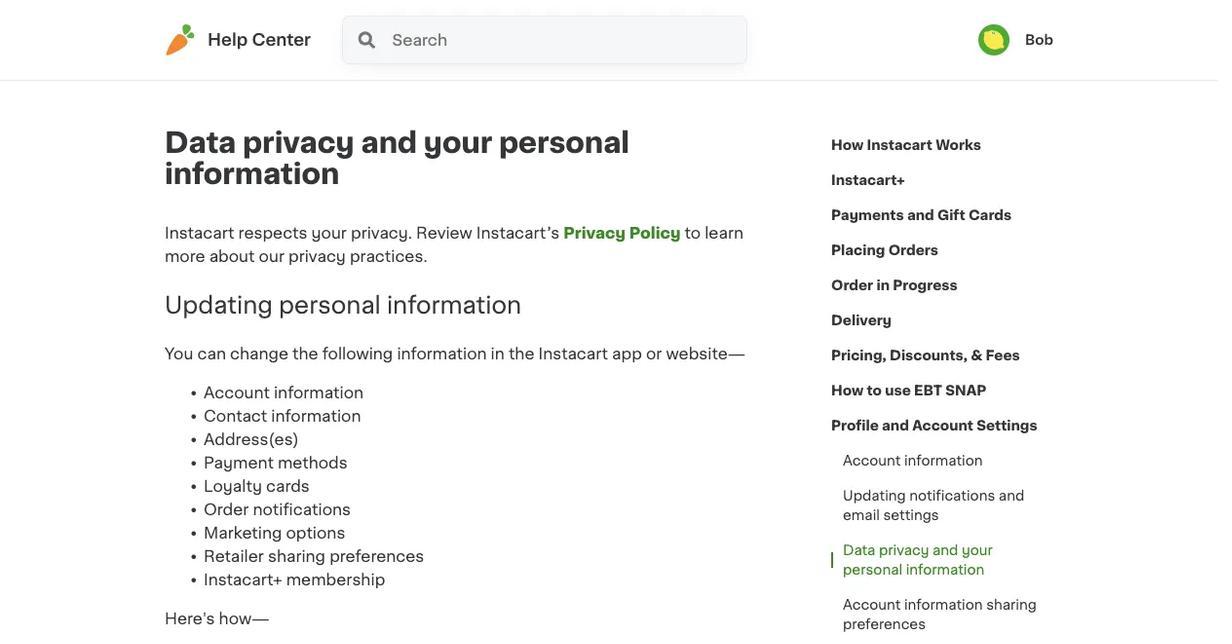 Task type: vqa. For each thing, say whether or not it's contained in the screenshot.
middle Instacart
yes



Task type: describe. For each thing, give the bounding box(es) containing it.
privacy.
[[351, 225, 412, 241]]

respects
[[238, 225, 307, 241]]

order in progress
[[831, 279, 958, 292]]

settings
[[977, 419, 1038, 433]]

2 the from the left
[[509, 346, 534, 361]]

information inside the account information link
[[904, 454, 983, 468]]

help
[[208, 32, 248, 48]]

following
[[322, 346, 393, 361]]

2 vertical spatial personal
[[843, 563, 903, 577]]

placing orders link
[[831, 233, 938, 268]]

how to use ebt snap
[[831, 384, 987, 398]]

sharing inside account information sharing preferences
[[986, 598, 1037, 612]]

Search search field
[[390, 17, 747, 63]]

address(es)
[[204, 432, 299, 447]]

2 vertical spatial privacy
[[879, 544, 929, 557]]

information up methods
[[271, 408, 361, 424]]

information right following
[[397, 346, 487, 361]]

data privacy and your personal information link
[[831, 533, 1053, 588]]

preferences inside account information sharing preferences
[[843, 618, 926, 632]]

and inside payments and gift cards link
[[907, 209, 934, 222]]

how for how instacart works
[[831, 138, 864, 152]]

1 vertical spatial data privacy and your personal information
[[843, 544, 993, 577]]

how to use ebt snap link
[[831, 373, 987, 408]]

&
[[971, 349, 983, 363]]

ebt
[[914, 384, 942, 398]]

payments and gift cards
[[831, 209, 1012, 222]]

cards
[[969, 209, 1012, 222]]

account for account information
[[843, 454, 901, 468]]

review
[[416, 225, 472, 241]]

bob link
[[978, 24, 1053, 56]]

help center link
[[165, 24, 311, 56]]

works
[[936, 138, 981, 152]]

sharing inside account information contact information address(es) payment methods loyalty cards order notifications marketing options retailer sharing preferences instacart+ membership
[[268, 548, 326, 564]]

order in progress link
[[831, 268, 958, 303]]

account information contact information address(es) payment methods loyalty cards order notifications marketing options retailer sharing preferences instacart+ membership
[[204, 385, 424, 587]]

instacart+ inside account information contact information address(es) payment methods loyalty cards order notifications marketing options retailer sharing preferences instacart+ membership
[[204, 572, 282, 587]]

delivery
[[831, 314, 892, 327]]

snap
[[946, 384, 987, 398]]

pricing, discounts, & fees link
[[831, 338, 1020, 373]]

1 horizontal spatial instacart+
[[831, 173, 905, 187]]

practices.
[[350, 249, 427, 264]]

help center
[[208, 32, 311, 48]]

privacy inside 'to learn more about our privacy practices.'
[[288, 249, 346, 264]]

options
[[286, 525, 345, 541]]

contact
[[204, 408, 267, 424]]

about
[[209, 249, 255, 264]]

data inside data privacy and your personal information link
[[843, 544, 875, 557]]

payment
[[204, 455, 274, 471]]

to learn more about our privacy practices.
[[165, 225, 744, 264]]

how instacart works
[[831, 138, 981, 152]]

membership
[[286, 572, 385, 587]]

profile
[[831, 419, 879, 433]]

pricing, discounts, & fees
[[831, 349, 1020, 363]]

pricing,
[[831, 349, 887, 363]]

updating personal information
[[165, 293, 521, 317]]

0 horizontal spatial your
[[311, 225, 347, 241]]

0 horizontal spatial data privacy and your personal information
[[165, 129, 630, 188]]

or
[[646, 346, 662, 361]]

can
[[197, 346, 226, 361]]

and inside profile and account settings link
[[882, 419, 909, 433]]

you
[[165, 346, 193, 361]]

center
[[252, 32, 311, 48]]

placing orders
[[831, 244, 938, 257]]

1 vertical spatial personal
[[279, 293, 381, 317]]

2 horizontal spatial instacart
[[867, 138, 933, 152]]

and inside updating notifications and email settings
[[999, 489, 1025, 503]]

here's how—
[[165, 611, 269, 626]]

0 vertical spatial data
[[165, 129, 236, 157]]

placing
[[831, 244, 885, 257]]

how—
[[219, 611, 269, 626]]

website—
[[666, 346, 746, 361]]

instacart+ link
[[831, 163, 905, 198]]

policy
[[629, 225, 681, 241]]

loyalty
[[204, 478, 262, 494]]

to inside 'to learn more about our privacy practices.'
[[685, 225, 701, 241]]

marketing
[[204, 525, 282, 541]]

our
[[259, 249, 284, 264]]

instacart image
[[165, 24, 196, 56]]

methods
[[278, 455, 348, 471]]

privacy policy link
[[564, 225, 681, 241]]

how instacart works link
[[831, 128, 981, 163]]



Task type: locate. For each thing, give the bounding box(es) containing it.
sharing down data privacy and your personal information link
[[986, 598, 1037, 612]]

1 vertical spatial how
[[831, 384, 864, 398]]

and down use on the bottom
[[882, 419, 909, 433]]

more
[[165, 249, 205, 264]]

how inside how instacart works link
[[831, 138, 864, 152]]

change
[[230, 346, 288, 361]]

1 vertical spatial preferences
[[843, 618, 926, 632]]

notifications up settings
[[910, 489, 995, 503]]

0 vertical spatial privacy
[[243, 129, 354, 157]]

1 horizontal spatial the
[[509, 346, 534, 361]]

updating notifications and email settings
[[843, 489, 1025, 522]]

notifications inside updating notifications and email settings
[[910, 489, 995, 503]]

sharing down options
[[268, 548, 326, 564]]

personal
[[499, 129, 630, 157], [279, 293, 381, 317], [843, 563, 903, 577]]

app
[[612, 346, 642, 361]]

and left gift
[[907, 209, 934, 222]]

instacart respects your privacy. review instacart's privacy policy
[[165, 225, 681, 241]]

data
[[165, 129, 236, 157], [843, 544, 875, 557]]

0 horizontal spatial to
[[685, 225, 701, 241]]

profile and account settings link
[[831, 408, 1038, 443]]

0 vertical spatial personal
[[499, 129, 630, 157]]

account information sharing preferences
[[843, 598, 1037, 632]]

1 horizontal spatial order
[[831, 279, 873, 292]]

1 vertical spatial to
[[867, 384, 882, 398]]

1 the from the left
[[292, 346, 318, 361]]

updating notifications and email settings link
[[831, 478, 1053, 533]]

order inside account information contact information address(es) payment methods loyalty cards order notifications marketing options retailer sharing preferences instacart+ membership
[[204, 502, 249, 517]]

information down following
[[274, 385, 364, 400]]

1 vertical spatial order
[[204, 502, 249, 517]]

1 horizontal spatial your
[[424, 129, 492, 157]]

bob
[[1025, 33, 1053, 47]]

updating for updating personal information
[[165, 293, 273, 317]]

information up respects
[[165, 160, 340, 188]]

to left learn
[[685, 225, 701, 241]]

account up contact at the bottom of the page
[[204, 385, 270, 400]]

instacart up more
[[165, 225, 234, 241]]

discounts,
[[890, 349, 968, 363]]

your
[[424, 129, 492, 157], [311, 225, 347, 241], [962, 544, 993, 557]]

sharing
[[268, 548, 326, 564], [986, 598, 1037, 612]]

1 vertical spatial data
[[843, 544, 875, 557]]

use
[[885, 384, 911, 398]]

0 horizontal spatial preferences
[[330, 548, 424, 564]]

and up privacy.
[[361, 129, 417, 157]]

preferences up membership
[[330, 548, 424, 564]]

payments
[[831, 209, 904, 222]]

instacart left "app"
[[538, 346, 608, 361]]

retailer
[[204, 548, 264, 564]]

1 vertical spatial in
[[491, 346, 505, 361]]

personal up "privacy"
[[499, 129, 630, 157]]

0 vertical spatial data privacy and your personal information
[[165, 129, 630, 188]]

to
[[685, 225, 701, 241], [867, 384, 882, 398]]

data privacy and your personal information up privacy.
[[165, 129, 630, 188]]

0 horizontal spatial sharing
[[268, 548, 326, 564]]

instacart+ up payments at the right top of the page
[[831, 173, 905, 187]]

2 horizontal spatial your
[[962, 544, 993, 557]]

profile and account settings
[[831, 419, 1038, 433]]

information
[[165, 160, 340, 188], [387, 293, 521, 317], [397, 346, 487, 361], [274, 385, 364, 400], [271, 408, 361, 424], [904, 454, 983, 468], [906, 563, 985, 577], [904, 598, 983, 612]]

0 vertical spatial sharing
[[268, 548, 326, 564]]

2 how from the top
[[831, 384, 864, 398]]

and down settings
[[999, 489, 1025, 503]]

how up profile
[[831, 384, 864, 398]]

preferences
[[330, 548, 424, 564], [843, 618, 926, 632]]

1 how from the top
[[831, 138, 864, 152]]

1 horizontal spatial preferences
[[843, 618, 926, 632]]

information up account information sharing preferences link on the right of page
[[906, 563, 985, 577]]

2 vertical spatial instacart
[[538, 346, 608, 361]]

you can change the following information in the instacart app or website—
[[165, 346, 746, 361]]

1 vertical spatial sharing
[[986, 598, 1037, 612]]

notifications inside account information contact information address(es) payment methods loyalty cards order notifications marketing options retailer sharing preferences instacart+ membership
[[253, 502, 351, 517]]

0 vertical spatial how
[[831, 138, 864, 152]]

1 vertical spatial your
[[311, 225, 347, 241]]

account inside account information contact information address(es) payment methods loyalty cards order notifications marketing options retailer sharing preferences instacart+ membership
[[204, 385, 270, 400]]

privacy down settings
[[879, 544, 929, 557]]

instacart+
[[831, 173, 905, 187], [204, 572, 282, 587]]

how
[[831, 138, 864, 152], [831, 384, 864, 398]]

orders
[[888, 244, 938, 257]]

account inside account information sharing preferences
[[843, 598, 901, 612]]

1 vertical spatial instacart+
[[204, 572, 282, 587]]

0 vertical spatial order
[[831, 279, 873, 292]]

email
[[843, 509, 880, 522]]

instacart's
[[476, 225, 560, 241]]

0 horizontal spatial personal
[[279, 293, 381, 317]]

1 horizontal spatial to
[[867, 384, 882, 398]]

1 horizontal spatial updating
[[843, 489, 906, 503]]

settings
[[883, 509, 939, 522]]

progress
[[893, 279, 958, 292]]

preferences inside account information contact information address(es) payment methods loyalty cards order notifications marketing options retailer sharing preferences instacart+ membership
[[330, 548, 424, 564]]

instacart
[[867, 138, 933, 152], [165, 225, 234, 241], [538, 346, 608, 361]]

0 horizontal spatial the
[[292, 346, 318, 361]]

1 horizontal spatial data privacy and your personal information
[[843, 544, 993, 577]]

1 vertical spatial instacart
[[165, 225, 234, 241]]

1 horizontal spatial in
[[877, 279, 890, 292]]

0 horizontal spatial in
[[491, 346, 505, 361]]

privacy right our
[[288, 249, 346, 264]]

1 horizontal spatial data
[[843, 544, 875, 557]]

the
[[292, 346, 318, 361], [509, 346, 534, 361]]

information down profile and account settings
[[904, 454, 983, 468]]

cards
[[266, 478, 310, 494]]

account down data privacy and your personal information link
[[843, 598, 901, 612]]

information inside data privacy and your personal information link
[[906, 563, 985, 577]]

updating for updating notifications and email settings
[[843, 489, 906, 503]]

1 vertical spatial updating
[[843, 489, 906, 503]]

delivery link
[[831, 303, 892, 338]]

account for account information sharing preferences
[[843, 598, 901, 612]]

1 horizontal spatial personal
[[499, 129, 630, 157]]

updating inside updating notifications and email settings
[[843, 489, 906, 503]]

your down updating notifications and email settings link
[[962, 544, 993, 557]]

how for how to use ebt snap
[[831, 384, 864, 398]]

updating
[[165, 293, 273, 317], [843, 489, 906, 503]]

0 vertical spatial instacart+
[[831, 173, 905, 187]]

fees
[[986, 349, 1020, 363]]

order
[[831, 279, 873, 292], [204, 502, 249, 517]]

to inside how to use ebt snap link
[[867, 384, 882, 398]]

order down the loyalty
[[204, 502, 249, 517]]

account
[[204, 385, 270, 400], [912, 419, 974, 433], [843, 454, 901, 468], [843, 598, 901, 612]]

data privacy and your personal information
[[165, 129, 630, 188], [843, 544, 993, 577]]

data privacy and your personal information down settings
[[843, 544, 993, 577]]

gift
[[937, 209, 965, 222]]

account information link
[[831, 443, 995, 478]]

your left privacy.
[[311, 225, 347, 241]]

order down placing
[[831, 279, 873, 292]]

0 vertical spatial in
[[877, 279, 890, 292]]

0 vertical spatial preferences
[[330, 548, 424, 564]]

0 horizontal spatial updating
[[165, 293, 273, 317]]

information down data privacy and your personal information link
[[904, 598, 983, 612]]

account information sharing preferences link
[[831, 588, 1053, 635]]

privacy up respects
[[243, 129, 354, 157]]

user avatar image
[[978, 24, 1010, 56]]

information inside account information sharing preferences
[[904, 598, 983, 612]]

privacy
[[243, 129, 354, 157], [288, 249, 346, 264], [879, 544, 929, 557]]

how inside how to use ebt snap link
[[831, 384, 864, 398]]

notifications
[[910, 489, 995, 503], [253, 502, 351, 517]]

0 vertical spatial your
[[424, 129, 492, 157]]

account down ebt
[[912, 419, 974, 433]]

1 horizontal spatial notifications
[[910, 489, 995, 503]]

and down updating notifications and email settings link
[[933, 544, 958, 557]]

and
[[361, 129, 417, 157], [907, 209, 934, 222], [882, 419, 909, 433], [999, 489, 1025, 503], [933, 544, 958, 557]]

0 horizontal spatial data
[[165, 129, 236, 157]]

notifications up options
[[253, 502, 351, 517]]

to left use on the bottom
[[867, 384, 882, 398]]

0 vertical spatial instacart
[[867, 138, 933, 152]]

2 vertical spatial your
[[962, 544, 993, 557]]

1 horizontal spatial sharing
[[986, 598, 1037, 612]]

updating up the can
[[165, 293, 273, 317]]

1 horizontal spatial instacart
[[538, 346, 608, 361]]

personal down "email"
[[843, 563, 903, 577]]

information up you can change the following information in the instacart app or website—
[[387, 293, 521, 317]]

2 horizontal spatial personal
[[843, 563, 903, 577]]

0 horizontal spatial instacart+
[[204, 572, 282, 587]]

instacart up the "instacart+" link
[[867, 138, 933, 152]]

account for account information contact information address(es) payment methods loyalty cards order notifications marketing options retailer sharing preferences instacart+ membership
[[204, 385, 270, 400]]

account down profile
[[843, 454, 901, 468]]

0 horizontal spatial order
[[204, 502, 249, 517]]

personal up following
[[279, 293, 381, 317]]

your up review
[[424, 129, 492, 157]]

preferences down data privacy and your personal information link
[[843, 618, 926, 632]]

0 horizontal spatial notifications
[[253, 502, 351, 517]]

how up the "instacart+" link
[[831, 138, 864, 152]]

1 vertical spatial privacy
[[288, 249, 346, 264]]

instacart+ down retailer
[[204, 572, 282, 587]]

0 horizontal spatial instacart
[[165, 225, 234, 241]]

payments and gift cards link
[[831, 198, 1012, 233]]

and inside data privacy and your personal information link
[[933, 544, 958, 557]]

account information
[[843, 454, 983, 468]]

here's
[[165, 611, 215, 626]]

in
[[877, 279, 890, 292], [491, 346, 505, 361]]

updating up "email"
[[843, 489, 906, 503]]

learn
[[705, 225, 744, 241]]

0 vertical spatial updating
[[165, 293, 273, 317]]

0 vertical spatial to
[[685, 225, 701, 241]]

privacy
[[564, 225, 626, 241]]



